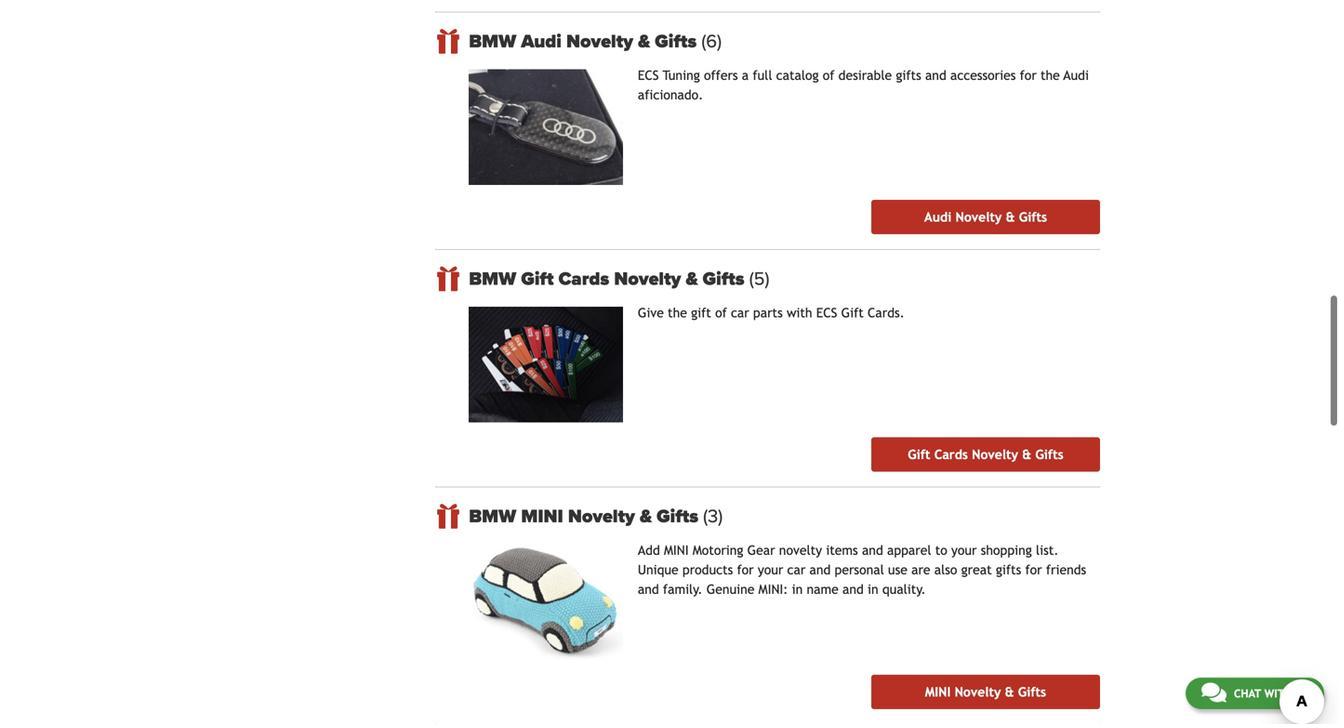 Task type: describe. For each thing, give the bounding box(es) containing it.
for up genuine on the bottom right
[[737, 563, 754, 578]]

bmw for bmw                                                                                    mini novelty & gifts
[[469, 506, 517, 528]]

bmw                                                                                    gift cards novelty & gifts
[[469, 268, 750, 290]]

audi novelty & gifts thumbnail image image
[[469, 69, 623, 185]]

mini novelty & gifts
[[926, 685, 1047, 700]]

0 vertical spatial cards
[[559, 268, 610, 290]]

of inside ecs tuning offers a full catalog of desirable gifts and accessories for the audi aficionado.
[[823, 68, 835, 83]]

chat
[[1235, 688, 1262, 701]]

0 horizontal spatial audi
[[521, 30, 562, 53]]

items
[[826, 543, 859, 558]]

chat with us link
[[1186, 678, 1325, 710]]

desirable
[[839, 68, 892, 83]]

offers
[[704, 68, 738, 83]]

are
[[912, 563, 931, 578]]

aficionado.
[[638, 87, 704, 102]]

use
[[888, 563, 908, 578]]

for down list.
[[1026, 563, 1043, 578]]

mini:
[[759, 582, 788, 597]]

bmw                                                                                    mini novelty & gifts
[[469, 506, 704, 528]]

motoring
[[693, 543, 744, 558]]

mini novelty & gifts thumbnail image image
[[469, 545, 623, 660]]

ecs tuning offers a full catalog of desirable gifts and accessories for the audi aficionado.
[[638, 68, 1089, 102]]

add
[[638, 543, 660, 558]]

1 vertical spatial cards
[[935, 447, 968, 462]]

personal
[[835, 563, 885, 578]]

shopping
[[981, 543, 1033, 558]]

0 vertical spatial gift
[[521, 268, 554, 290]]

and up the personal
[[862, 543, 884, 558]]

gifts inside ecs tuning offers a full catalog of desirable gifts and accessories for the audi aficionado.
[[896, 68, 922, 83]]

mini novelty & gifts link
[[872, 675, 1101, 710]]

gift
[[691, 306, 712, 320]]

and up name in the bottom right of the page
[[810, 563, 831, 578]]

1 vertical spatial ecs
[[817, 306, 838, 320]]

2 vertical spatial mini
[[926, 685, 951, 700]]

name
[[807, 582, 839, 597]]

comments image
[[1202, 682, 1227, 704]]

gifts inside add mini motoring gear novelty items and apparel to your shopping list. unique products for your car and personal use are also great gifts for friends and family. genuine mini: in name and in quality.
[[996, 563, 1022, 578]]

also
[[935, 563, 958, 578]]

give the gift of car parts with ecs gift cards.
[[638, 306, 905, 320]]

mini for bmw
[[521, 506, 564, 528]]

tuning
[[663, 68, 700, 83]]

apparel
[[888, 543, 932, 558]]

great
[[962, 563, 992, 578]]

gift cards novelty & gifts thumbnail image image
[[469, 307, 623, 423]]

us
[[1296, 688, 1309, 701]]

give
[[638, 306, 664, 320]]

add mini motoring gear novelty items and apparel to your shopping list. unique products for your car and personal use are also great gifts for friends and family. genuine mini: in name and in quality.
[[638, 543, 1087, 597]]

and down the personal
[[843, 582, 864, 597]]

bmw                                                                                    mini novelty & gifts link
[[469, 506, 1101, 528]]

mini for add
[[664, 543, 689, 558]]



Task type: locate. For each thing, give the bounding box(es) containing it.
3 bmw from the top
[[469, 506, 517, 528]]

1 horizontal spatial mini
[[664, 543, 689, 558]]

0 vertical spatial your
[[952, 543, 977, 558]]

friends
[[1047, 563, 1087, 578]]

gift cards novelty & gifts
[[908, 447, 1064, 462]]

with left us at the bottom
[[1265, 688, 1292, 701]]

bmw for bmw                                                                                    gift cards novelty & gifts
[[469, 268, 517, 290]]

accessories
[[951, 68, 1016, 83]]

ecs down bmw                                                                                    gift cards novelty & gifts link
[[817, 306, 838, 320]]

for right accessories
[[1020, 68, 1037, 83]]

in
[[792, 582, 803, 597], [868, 582, 879, 597]]

1 vertical spatial the
[[668, 306, 687, 320]]

catalog
[[777, 68, 819, 83]]

1 vertical spatial your
[[758, 563, 784, 578]]

quality.
[[883, 582, 926, 597]]

0 horizontal spatial car
[[731, 306, 750, 320]]

0 vertical spatial gifts
[[896, 68, 922, 83]]

parts
[[754, 306, 783, 320]]

1 vertical spatial with
[[1265, 688, 1292, 701]]

2 horizontal spatial gift
[[908, 447, 931, 462]]

0 vertical spatial bmw
[[469, 30, 517, 53]]

and inside ecs tuning offers a full catalog of desirable gifts and accessories for the audi aficionado.
[[926, 68, 947, 83]]

2 in from the left
[[868, 582, 879, 597]]

a
[[742, 68, 749, 83]]

1 horizontal spatial cards
[[935, 447, 968, 462]]

list.
[[1036, 543, 1059, 558]]

ecs
[[638, 68, 659, 83], [817, 306, 838, 320]]

1 horizontal spatial your
[[952, 543, 977, 558]]

0 horizontal spatial gift
[[521, 268, 554, 290]]

car
[[731, 306, 750, 320], [788, 563, 806, 578]]

in down the personal
[[868, 582, 879, 597]]

1 vertical spatial car
[[788, 563, 806, 578]]

1 vertical spatial bmw
[[469, 268, 517, 290]]

genuine
[[707, 582, 755, 597]]

2 bmw from the top
[[469, 268, 517, 290]]

car inside add mini motoring gear novelty items and apparel to your shopping list. unique products for your car and personal use are also great gifts for friends and family. genuine mini: in name and in quality.
[[788, 563, 806, 578]]

bmw
[[469, 30, 517, 53], [469, 268, 517, 290], [469, 506, 517, 528]]

1 vertical spatial of
[[716, 306, 727, 320]]

the inside ecs tuning offers a full catalog of desirable gifts and accessories for the audi aficionado.
[[1041, 68, 1060, 83]]

your right to
[[952, 543, 977, 558]]

to
[[936, 543, 948, 558]]

0 horizontal spatial mini
[[521, 506, 564, 528]]

gifts down shopping
[[996, 563, 1022, 578]]

and
[[926, 68, 947, 83], [862, 543, 884, 558], [810, 563, 831, 578], [638, 582, 659, 597], [843, 582, 864, 597]]

1 in from the left
[[792, 582, 803, 597]]

and left accessories
[[926, 68, 947, 83]]

your
[[952, 543, 977, 558], [758, 563, 784, 578]]

1 horizontal spatial gift
[[842, 306, 864, 320]]

1 vertical spatial audi
[[1064, 68, 1089, 83]]

0 vertical spatial of
[[823, 68, 835, 83]]

0 horizontal spatial of
[[716, 306, 727, 320]]

2 horizontal spatial mini
[[926, 685, 951, 700]]

audi novelty & gifts
[[925, 210, 1048, 225]]

1 horizontal spatial of
[[823, 68, 835, 83]]

car left parts
[[731, 306, 750, 320]]

bmw                                                                                    gift cards novelty & gifts link
[[469, 268, 1101, 290]]

0 horizontal spatial cards
[[559, 268, 610, 290]]

of right catalog
[[823, 68, 835, 83]]

novelty
[[567, 30, 634, 53], [956, 210, 1002, 225], [614, 268, 681, 290], [972, 447, 1019, 462], [568, 506, 635, 528], [955, 685, 1002, 700]]

gear
[[748, 543, 776, 558]]

0 horizontal spatial the
[[668, 306, 687, 320]]

0 horizontal spatial gifts
[[896, 68, 922, 83]]

in right mini:
[[792, 582, 803, 597]]

mini inside add mini motoring gear novelty items and apparel to your shopping list. unique products for your car and personal use are also great gifts for friends and family. genuine mini: in name and in quality.
[[664, 543, 689, 558]]

2 horizontal spatial audi
[[1064, 68, 1089, 83]]

0 horizontal spatial ecs
[[638, 68, 659, 83]]

1 vertical spatial mini
[[664, 543, 689, 558]]

1 bmw from the top
[[469, 30, 517, 53]]

your up mini:
[[758, 563, 784, 578]]

family.
[[663, 582, 703, 597]]

with inside chat with us link
[[1265, 688, 1292, 701]]

with
[[787, 306, 813, 320], [1265, 688, 1292, 701]]

mini
[[521, 506, 564, 528], [664, 543, 689, 558], [926, 685, 951, 700]]

1 vertical spatial gift
[[842, 306, 864, 320]]

0 vertical spatial with
[[787, 306, 813, 320]]

of right gift
[[716, 306, 727, 320]]

chat with us
[[1235, 688, 1309, 701]]

2 vertical spatial audi
[[925, 210, 952, 225]]

0 vertical spatial car
[[731, 306, 750, 320]]

0 horizontal spatial in
[[792, 582, 803, 597]]

1 vertical spatial gifts
[[996, 563, 1022, 578]]

1 horizontal spatial ecs
[[817, 306, 838, 320]]

0 horizontal spatial your
[[758, 563, 784, 578]]

1 horizontal spatial the
[[1041, 68, 1060, 83]]

full
[[753, 68, 773, 83]]

audi novelty & gifts link
[[872, 200, 1101, 234]]

1 horizontal spatial in
[[868, 582, 879, 597]]

0 horizontal spatial with
[[787, 306, 813, 320]]

1 horizontal spatial gifts
[[996, 563, 1022, 578]]

audi inside ecs tuning offers a full catalog of desirable gifts and accessories for the audi aficionado.
[[1064, 68, 1089, 83]]

with right parts
[[787, 306, 813, 320]]

gifts
[[655, 30, 697, 53], [1019, 210, 1048, 225], [703, 268, 745, 290], [1036, 447, 1064, 462], [657, 506, 699, 528], [1019, 685, 1047, 700]]

&
[[638, 30, 650, 53], [1006, 210, 1016, 225], [686, 268, 698, 290], [1023, 447, 1032, 462], [640, 506, 652, 528], [1005, 685, 1015, 700]]

1 horizontal spatial with
[[1265, 688, 1292, 701]]

1 horizontal spatial audi
[[925, 210, 952, 225]]

car down novelty
[[788, 563, 806, 578]]

gift
[[521, 268, 554, 290], [842, 306, 864, 320], [908, 447, 931, 462]]

bmw                                                                                    audi novelty & gifts link
[[469, 30, 1101, 53]]

bmw for bmw                                                                                    audi novelty & gifts
[[469, 30, 517, 53]]

bmw                                                                                    audi novelty & gifts
[[469, 30, 702, 53]]

novelty
[[779, 543, 823, 558]]

gifts right the desirable
[[896, 68, 922, 83]]

gift cards novelty & gifts link
[[872, 438, 1101, 472]]

0 vertical spatial the
[[1041, 68, 1060, 83]]

for inside ecs tuning offers a full catalog of desirable gifts and accessories for the audi aficionado.
[[1020, 68, 1037, 83]]

the left gift
[[668, 306, 687, 320]]

unique
[[638, 563, 679, 578]]

0 vertical spatial ecs
[[638, 68, 659, 83]]

audi
[[521, 30, 562, 53], [1064, 68, 1089, 83], [925, 210, 952, 225]]

ecs up aficionado.
[[638, 68, 659, 83]]

0 vertical spatial audi
[[521, 30, 562, 53]]

cards
[[559, 268, 610, 290], [935, 447, 968, 462]]

products
[[683, 563, 733, 578]]

of
[[823, 68, 835, 83], [716, 306, 727, 320]]

1 horizontal spatial car
[[788, 563, 806, 578]]

and down unique
[[638, 582, 659, 597]]

gifts
[[896, 68, 922, 83], [996, 563, 1022, 578]]

the right accessories
[[1041, 68, 1060, 83]]

2 vertical spatial bmw
[[469, 506, 517, 528]]

the
[[1041, 68, 1060, 83], [668, 306, 687, 320]]

cards.
[[868, 306, 905, 320]]

2 vertical spatial gift
[[908, 447, 931, 462]]

ecs inside ecs tuning offers a full catalog of desirable gifts and accessories for the audi aficionado.
[[638, 68, 659, 83]]

0 vertical spatial mini
[[521, 506, 564, 528]]

for
[[1020, 68, 1037, 83], [737, 563, 754, 578], [1026, 563, 1043, 578]]



Task type: vqa. For each thing, say whether or not it's contained in the screenshot.
MINI within the Add MINI Motoring Gear novelty items and apparel to your shopping list. Unique products for your car and personal use are also great gifts for friends and family. Genuine MINI: in name and in quality.
yes



